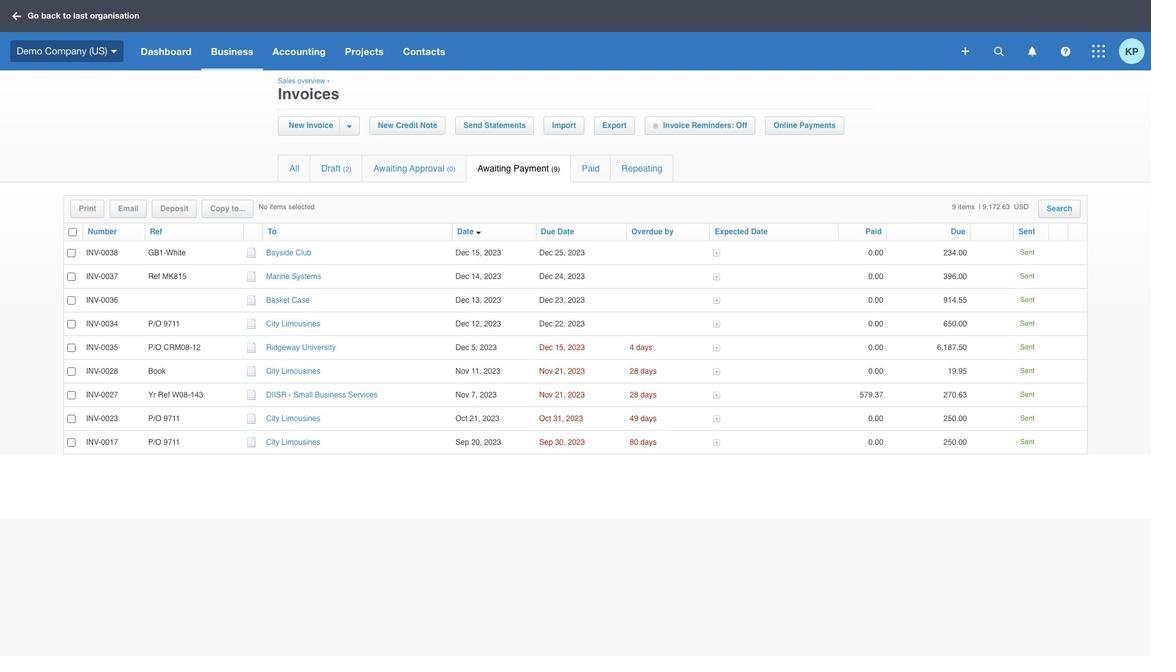 Task type: vqa. For each thing, say whether or not it's contained in the screenshot.
svg icon
yes



Task type: locate. For each thing, give the bounding box(es) containing it.
p/o for inv-0035
[[148, 343, 161, 352]]

1 vertical spatial 9711
[[164, 414, 180, 423]]

nov 21, 2023 down dec 22, 2023
[[539, 367, 589, 376]]

2 items from the left
[[958, 203, 975, 211]]

1 horizontal spatial svg image
[[994, 46, 1004, 56]]

kp
[[1125, 45, 1139, 57]]

days for nov 11, 2023
[[641, 367, 657, 376]]

inv- for inv-0038
[[86, 248, 101, 257]]

2 vertical spatial 9711
[[164, 438, 180, 447]]

days down 4 days
[[641, 367, 657, 376]]

28 for nov 7, 2023
[[630, 390, 638, 399]]

inv- down inv-0036
[[86, 319, 101, 328]]

sent for oct 21, 2023
[[1020, 414, 1035, 423]]

2 date from the left
[[558, 227, 574, 236]]

ridgeway
[[266, 343, 300, 352]]

0 vertical spatial nov 21, 2023
[[539, 367, 589, 376]]

2 9711 from the top
[[164, 414, 180, 423]]

0 horizontal spatial items
[[270, 203, 287, 211]]

9 inv- from the top
[[86, 438, 101, 447]]

2 awaiting from the left
[[477, 163, 511, 174]]

inv- up inv-0034
[[86, 296, 101, 305]]

inv- up "inv-0017"
[[86, 414, 101, 423]]

days right 49
[[641, 414, 657, 423]]

21, for nov 11, 2023
[[555, 367, 566, 376]]

0 vertical spatial paid
[[582, 163, 600, 174]]

7 0.00 from the top
[[869, 414, 884, 423]]

None checkbox
[[67, 249, 76, 257], [67, 296, 76, 305], [67, 367, 76, 376], [67, 438, 76, 447], [67, 249, 76, 257], [67, 296, 76, 305], [67, 367, 76, 376], [67, 438, 76, 447]]

3 city limousines from the top
[[266, 414, 320, 423]]

5 inv- from the top
[[86, 343, 101, 352]]

0 vertical spatial ref
[[150, 227, 162, 236]]

396.00
[[944, 272, 967, 281]]

1 city from the top
[[266, 319, 279, 328]]

14,
[[471, 272, 482, 281]]

0.00 for nov 21, 2023
[[869, 367, 884, 376]]

0 vertical spatial dec 15, 2023
[[456, 248, 501, 257]]

0 horizontal spatial svg image
[[111, 50, 117, 53]]

80
[[630, 438, 638, 447]]

28 days down 4 days
[[630, 367, 657, 376]]

0 horizontal spatial 15,
[[471, 248, 482, 257]]

number
[[88, 227, 117, 236]]

kp button
[[1119, 32, 1151, 70]]

1 28 from the top
[[630, 367, 638, 376]]

accounting
[[273, 45, 326, 57]]

15, down 22,
[[555, 343, 566, 352]]

awaiting for awaiting approval
[[373, 163, 407, 174]]

inv- down inv-0023
[[86, 438, 101, 447]]

4 city from the top
[[266, 438, 279, 447]]

1 inv- from the top
[[86, 248, 101, 257]]

city for 0023
[[266, 414, 279, 423]]

0 horizontal spatial business
[[211, 45, 253, 57]]

2 new from the left
[[378, 121, 394, 130]]

no items selected
[[259, 203, 315, 211]]

p/o down yr
[[148, 414, 161, 423]]

15, down date link
[[471, 248, 482, 257]]

21, down the 7,
[[470, 414, 480, 423]]

0 horizontal spatial awaiting
[[373, 163, 407, 174]]

1 250.00 from the top
[[944, 414, 967, 423]]

city for 0034
[[266, 319, 279, 328]]

1 vertical spatial 28 days
[[630, 390, 657, 399]]

city limousines for oct 21, 2023
[[266, 414, 320, 423]]

1 horizontal spatial oct
[[539, 414, 551, 423]]

(0)
[[447, 165, 456, 174]]

sent for dec 5, 2023
[[1020, 343, 1035, 352]]

21, up 31,
[[555, 390, 566, 399]]

sep left 30,
[[539, 438, 553, 447]]

143
[[190, 390, 203, 399]]

ref up "gb1-"
[[150, 227, 162, 236]]

send
[[464, 121, 482, 130]]

inv- for inv-0037
[[86, 272, 101, 281]]

new left credit
[[378, 121, 394, 130]]

dec 15, 2023 up dec 14, 2023
[[456, 248, 501, 257]]

1 vertical spatial 28
[[630, 390, 638, 399]]

0 horizontal spatial due
[[541, 227, 555, 236]]

1 0.00 from the top
[[869, 248, 884, 257]]

p/o 9711
[[148, 319, 180, 328], [148, 414, 180, 423], [148, 438, 180, 447]]

1 horizontal spatial due
[[951, 227, 966, 236]]

inv- down number link at the left top
[[86, 248, 101, 257]]

1 city limousines from the top
[[266, 319, 320, 328]]

p/o for inv-0034
[[148, 319, 161, 328]]

28 down 4 on the right bottom of page
[[630, 367, 638, 376]]

dec 15, 2023 down dec 22, 2023
[[539, 343, 589, 352]]

inv-0023
[[86, 414, 118, 423]]

inv-0037
[[86, 272, 118, 281]]

city for 0017
[[266, 438, 279, 447]]

payment
[[514, 163, 549, 174]]

ridgeway university link
[[266, 343, 336, 352]]

ref left "mk815"
[[148, 272, 160, 281]]

15,
[[471, 248, 482, 257], [555, 343, 566, 352]]

p/o up p/o crm08-12
[[148, 319, 161, 328]]

1 horizontal spatial paid
[[866, 227, 882, 236]]

0 vertical spatial 250.00
[[944, 414, 967, 423]]

0 horizontal spatial dec 15, 2023
[[456, 248, 501, 257]]

oct 21, 2023
[[456, 414, 500, 423]]

6,187.50
[[937, 343, 967, 352]]

0 horizontal spatial paid
[[582, 163, 600, 174]]

inv-0035
[[86, 343, 118, 352]]

1 p/o from the top
[[148, 319, 161, 328]]

oct left 31,
[[539, 414, 551, 423]]

inv- for inv-0035
[[86, 343, 101, 352]]

due date link
[[541, 227, 574, 236]]

date up 14,
[[457, 227, 474, 236]]

p/o right 0017
[[148, 438, 161, 447]]

city limousines link for oct 21, 2023
[[266, 414, 320, 423]]

1 awaiting from the left
[[373, 163, 407, 174]]

3 9711 from the top
[[164, 438, 180, 447]]

2 sep from the left
[[539, 438, 553, 447]]

invoice down invoices on the left top of the page
[[307, 121, 333, 130]]

sent for dec 13, 2023
[[1020, 296, 1035, 304]]

date for expected date
[[751, 227, 768, 236]]

0 vertical spatial paid link
[[571, 156, 610, 182]]

nov
[[456, 367, 469, 376], [539, 367, 553, 376], [456, 390, 469, 399], [539, 390, 553, 399]]

copy
[[210, 204, 229, 213]]

1 vertical spatial 250.00
[[944, 438, 967, 447]]

4 city limousines link from the top
[[266, 438, 320, 447]]

new invoice link
[[286, 117, 340, 134]]

awaiting for awaiting payment
[[477, 163, 511, 174]]

paid link
[[571, 156, 610, 182], [866, 227, 882, 236]]

due up 25, in the left top of the page
[[541, 227, 555, 236]]

2 city limousines link from the top
[[266, 367, 320, 376]]

1 nov 21, 2023 from the top
[[539, 367, 589, 376]]

2 nov 21, 2023 from the top
[[539, 390, 589, 399]]

date up dec 25, 2023
[[558, 227, 574, 236]]

28 days up 49 days
[[630, 390, 657, 399]]

inv-0036
[[86, 296, 118, 305]]

1 oct from the left
[[456, 414, 468, 423]]

2 oct from the left
[[539, 414, 551, 423]]

contacts button
[[393, 32, 455, 70]]

0 vertical spatial business
[[211, 45, 253, 57]]

1 sep from the left
[[456, 438, 469, 447]]

28
[[630, 367, 638, 376], [630, 390, 638, 399]]

1 9711 from the top
[[164, 319, 180, 328]]

dec left 23,
[[539, 296, 553, 305]]

1 horizontal spatial invoice
[[663, 121, 690, 130]]

credit
[[396, 121, 418, 130]]

awaiting left approval
[[373, 163, 407, 174]]

number link
[[88, 227, 117, 236]]

inv-0027
[[86, 390, 118, 399]]

print link
[[71, 200, 104, 218]]

3 0.00 from the top
[[869, 296, 884, 305]]

days right 4 on the right bottom of page
[[636, 343, 653, 352]]

1 p/o 9711 from the top
[[148, 319, 180, 328]]

1 vertical spatial 15,
[[555, 343, 566, 352]]

1 vertical spatial 21,
[[555, 390, 566, 399]]

1 vertical spatial ref
[[148, 272, 160, 281]]

1 28 days from the top
[[630, 367, 657, 376]]

234.00
[[944, 248, 967, 257]]

ref for ref link
[[150, 227, 162, 236]]

p/o left crm08-
[[148, 343, 161, 352]]

24,
[[555, 272, 566, 281]]

invoice inside 'link'
[[307, 121, 333, 130]]

oct down nov 7, 2023
[[456, 414, 468, 423]]

dec 5, 2023
[[456, 343, 497, 352]]

3 city limousines link from the top
[[266, 414, 320, 423]]

oct for oct 21, 2023
[[456, 414, 468, 423]]

1 horizontal spatial new
[[378, 121, 394, 130]]

bayside
[[266, 248, 294, 257]]

items right 9
[[958, 203, 975, 211]]

270.63
[[944, 390, 967, 399]]

2 invoice from the left
[[663, 121, 690, 130]]

2 limousines from the top
[[282, 367, 320, 376]]

2 city from the top
[[266, 367, 279, 376]]

book
[[148, 367, 166, 376]]

579.37
[[860, 390, 884, 399]]

dec left 13,
[[456, 296, 469, 305]]

dec left the 24,
[[539, 272, 553, 281]]

3 city from the top
[[266, 414, 279, 423]]

2 inv- from the top
[[86, 272, 101, 281]]

4 inv- from the top
[[86, 319, 101, 328]]

2 28 days from the top
[[630, 390, 657, 399]]

p/o 9711 for inv-0017
[[148, 438, 180, 447]]

dec down dec 22, 2023
[[539, 343, 553, 352]]

8 0.00 from the top
[[869, 438, 884, 447]]

80 days
[[630, 438, 657, 447]]

9 items                          | 9,172.63                              usd
[[952, 203, 1029, 211]]

0 horizontal spatial oct
[[456, 414, 468, 423]]

oct 31, 2023
[[539, 414, 588, 423]]

1 horizontal spatial date
[[558, 227, 574, 236]]

1 horizontal spatial sep
[[539, 438, 553, 447]]

inv-0034
[[86, 319, 118, 328]]

4 0.00 from the top
[[869, 319, 884, 328]]

1 vertical spatial p/o 9711
[[148, 414, 180, 423]]

due
[[541, 227, 555, 236], [951, 227, 966, 236]]

nov 21, 2023 for nov 11, 2023
[[539, 367, 589, 376]]

0 vertical spatial 21,
[[555, 367, 566, 376]]

6 0.00 from the top
[[869, 367, 884, 376]]

inv-
[[86, 248, 101, 257], [86, 272, 101, 281], [86, 296, 101, 305], [86, 319, 101, 328], [86, 343, 101, 352], [86, 367, 101, 376], [86, 390, 101, 399], [86, 414, 101, 423], [86, 438, 101, 447]]

accounting button
[[263, 32, 335, 70]]

7 inv- from the top
[[86, 390, 101, 399]]

limousines for nov 11, 2023
[[282, 367, 320, 376]]

0 horizontal spatial sep
[[456, 438, 469, 447]]

due for due link
[[951, 227, 966, 236]]

days right '80'
[[641, 438, 657, 447]]

250.00
[[944, 414, 967, 423], [944, 438, 967, 447]]

dec left 25, in the left top of the page
[[539, 248, 553, 257]]

to link
[[268, 227, 277, 236]]

1 horizontal spatial 15,
[[555, 343, 566, 352]]

days for oct 21, 2023
[[641, 414, 657, 423]]

banner
[[0, 0, 1151, 70]]

4 p/o from the top
[[148, 438, 161, 447]]

None checkbox
[[69, 228, 77, 236], [67, 273, 76, 281], [67, 320, 76, 328], [67, 344, 76, 352], [67, 391, 76, 399], [67, 415, 76, 423], [69, 228, 77, 236], [67, 273, 76, 281], [67, 320, 76, 328], [67, 344, 76, 352], [67, 391, 76, 399], [67, 415, 76, 423]]

2 horizontal spatial date
[[751, 227, 768, 236]]

0 vertical spatial 28 days
[[630, 367, 657, 376]]

svg image
[[12, 12, 21, 20], [1092, 45, 1105, 58], [1028, 46, 1036, 56], [962, 47, 969, 55]]

28 days for nov 11, 2023
[[630, 367, 657, 376]]

sep
[[456, 438, 469, 447], [539, 438, 553, 447]]

dec left 14,
[[456, 272, 469, 281]]

p/o for inv-0017
[[148, 438, 161, 447]]

21, for nov 7, 2023
[[555, 390, 566, 399]]

3 inv- from the top
[[86, 296, 101, 305]]

2 0.00 from the top
[[869, 272, 884, 281]]

gb1-
[[148, 248, 166, 257]]

1 vertical spatial paid
[[866, 227, 882, 236]]

1 horizontal spatial awaiting
[[477, 163, 511, 174]]

0 vertical spatial 28
[[630, 367, 638, 376]]

limousines for oct 21, 2023
[[282, 414, 320, 423]]

5 0.00 from the top
[[869, 343, 884, 352]]

1 horizontal spatial items
[[958, 203, 975, 211]]

1 vertical spatial paid link
[[866, 227, 882, 236]]

by
[[665, 227, 674, 236]]

items for 9
[[958, 203, 975, 211]]

paid for paid link to the right
[[866, 227, 882, 236]]

0023
[[101, 414, 118, 423]]

p/o
[[148, 319, 161, 328], [148, 343, 161, 352], [148, 414, 161, 423], [148, 438, 161, 447]]

paid inside paid link
[[582, 163, 600, 174]]

sep for sep 30, 2023
[[539, 438, 553, 447]]

city limousines for nov 11, 2023
[[266, 367, 320, 376]]

0 horizontal spatial date
[[457, 227, 474, 236]]

nov 21, 2023 up oct 31, 2023
[[539, 390, 589, 399]]

inv- up inv-0036
[[86, 272, 101, 281]]

inv- for inv-0023
[[86, 414, 101, 423]]

date for due date
[[558, 227, 574, 236]]

21, down 22,
[[555, 367, 566, 376]]

23,
[[555, 296, 566, 305]]

due up 234.00 in the right of the page
[[951, 227, 966, 236]]

2 p/o from the top
[[148, 343, 161, 352]]

9711 for 0023
[[164, 414, 180, 423]]

dec
[[456, 248, 469, 257], [539, 248, 553, 257], [456, 272, 469, 281], [539, 272, 553, 281], [456, 296, 469, 305], [539, 296, 553, 305], [456, 319, 469, 328], [539, 319, 553, 328], [456, 343, 469, 352], [539, 343, 553, 352]]

0.00
[[869, 248, 884, 257], [869, 272, 884, 281], [869, 296, 884, 305], [869, 319, 884, 328], [869, 343, 884, 352], [869, 367, 884, 376], [869, 414, 884, 423], [869, 438, 884, 447]]

3 p/o 9711 from the top
[[148, 438, 180, 447]]

8 inv- from the top
[[86, 414, 101, 423]]

date inside due date link
[[558, 227, 574, 236]]

limousines for dec 12, 2023
[[282, 319, 320, 328]]

1 invoice from the left
[[307, 121, 333, 130]]

ref right yr
[[158, 390, 170, 399]]

0.00 for sep 30, 2023
[[869, 438, 884, 447]]

sep left '20,'
[[456, 438, 469, 447]]

3 limousines from the top
[[282, 414, 320, 423]]

1 vertical spatial nov 21, 2023
[[539, 390, 589, 399]]

1 vertical spatial business
[[315, 390, 346, 399]]

items right the no
[[270, 203, 287, 211]]

1 limousines from the top
[[282, 319, 320, 328]]

city limousines for dec 12, 2023
[[266, 319, 320, 328]]

inv- up inv-0027
[[86, 367, 101, 376]]

items
[[270, 203, 287, 211], [958, 203, 975, 211]]

0 vertical spatial p/o 9711
[[148, 319, 180, 328]]

28 up 49
[[630, 390, 638, 399]]

inv- up the "inv-0028"
[[86, 343, 101, 352]]

paid for left paid link
[[582, 163, 600, 174]]

days up 49 days
[[641, 390, 657, 399]]

awaiting left payment
[[477, 163, 511, 174]]

dashboard link
[[131, 32, 201, 70]]

demo company (us)
[[17, 45, 107, 56]]

2 city limousines from the top
[[266, 367, 320, 376]]

invoice left reminders:
[[663, 121, 690, 130]]

3 date from the left
[[751, 227, 768, 236]]

6 inv- from the top
[[86, 367, 101, 376]]

date inside expected date link
[[751, 227, 768, 236]]

svg image
[[994, 46, 1004, 56], [1061, 46, 1070, 56], [111, 50, 117, 53]]

sent link
[[1019, 227, 1035, 236]]

49 days
[[630, 414, 657, 423]]

new for new invoice
[[289, 121, 305, 130]]

2 28 from the top
[[630, 390, 638, 399]]

0028
[[101, 367, 118, 376]]

1 date from the left
[[457, 227, 474, 236]]

marine
[[266, 272, 290, 281]]

new down invoices on the left top of the page
[[289, 121, 305, 130]]

2 250.00 from the top
[[944, 438, 967, 447]]

date
[[457, 227, 474, 236], [558, 227, 574, 236], [751, 227, 768, 236]]

limousines
[[282, 319, 320, 328], [282, 367, 320, 376], [282, 414, 320, 423], [282, 438, 320, 447]]

250.00 for 80 days
[[944, 438, 967, 447]]

1 new from the left
[[289, 121, 305, 130]]

p/o 9711 for inv-0034
[[148, 319, 180, 328]]

oct
[[456, 414, 468, 423], [539, 414, 551, 423]]

days for dec 5, 2023
[[636, 343, 653, 352]]

0 horizontal spatial invoice
[[307, 121, 333, 130]]

date right expected
[[751, 227, 768, 236]]

1 horizontal spatial paid link
[[866, 227, 882, 236]]

awaiting approval (0)
[[373, 163, 456, 174]]

0 vertical spatial 9711
[[164, 319, 180, 328]]

1 city limousines link from the top
[[266, 319, 320, 328]]

2 due from the left
[[951, 227, 966, 236]]

services
[[348, 390, 378, 399]]

2 p/o 9711 from the top
[[148, 414, 180, 423]]

9
[[952, 203, 956, 211]]

1 due from the left
[[541, 227, 555, 236]]

4 city limousines from the top
[[266, 438, 320, 447]]

0 horizontal spatial new
[[289, 121, 305, 130]]

new inside 'link'
[[289, 121, 305, 130]]

business inside dropdown button
[[211, 45, 253, 57]]

business
[[211, 45, 253, 57], [315, 390, 346, 399]]

2 vertical spatial p/o 9711
[[148, 438, 180, 447]]

1 items from the left
[[270, 203, 287, 211]]

inv- for inv-0027
[[86, 390, 101, 399]]

due link
[[951, 227, 966, 236]]

1 horizontal spatial dec 15, 2023
[[539, 343, 589, 352]]

3 p/o from the top
[[148, 414, 161, 423]]

off
[[736, 121, 747, 130]]

inv- down the "inv-0028"
[[86, 390, 101, 399]]

4 limousines from the top
[[282, 438, 320, 447]]



Task type: describe. For each thing, give the bounding box(es) containing it.
nov 11, 2023
[[456, 367, 501, 376]]

case
[[292, 296, 310, 305]]

(9)
[[552, 165, 560, 174]]

city limousines link for nov 11, 2023
[[266, 367, 320, 376]]

demo company (us) button
[[0, 32, 131, 70]]

dec left 22,
[[539, 319, 553, 328]]

svg image inside the go back to last organisation link
[[12, 12, 21, 20]]

12,
[[471, 319, 482, 328]]

sent for dec 12, 2023
[[1020, 320, 1035, 328]]

search link
[[1039, 200, 1080, 218]]

2 vertical spatial 21,
[[470, 414, 480, 423]]

inv- for inv-0028
[[86, 367, 101, 376]]

statements
[[485, 121, 526, 130]]

inv- for inv-0017
[[86, 438, 101, 447]]

dec down date link
[[456, 248, 469, 257]]

dec 14, 2023
[[456, 272, 501, 281]]

914.55
[[944, 296, 967, 305]]

marine systems
[[266, 272, 321, 281]]

ref for ref mk815
[[148, 272, 160, 281]]

days for sep 20, 2023
[[641, 438, 657, 447]]

28 days for nov 7, 2023
[[630, 390, 657, 399]]

0017
[[101, 438, 118, 447]]

49
[[630, 414, 638, 423]]

dec left "5,"
[[456, 343, 469, 352]]

12
[[192, 343, 201, 352]]

p/o 9711 for inv-0023
[[148, 414, 180, 423]]

city limousines for sep 20, 2023
[[266, 438, 320, 447]]

repeating link
[[611, 156, 673, 182]]

online payments link
[[766, 117, 844, 134]]

p/o for inv-0023
[[148, 414, 161, 423]]

ridgeway university
[[266, 343, 336, 352]]

club
[[296, 248, 312, 257]]

inv-0017
[[86, 438, 118, 447]]

0 vertical spatial 15,
[[471, 248, 482, 257]]

2 horizontal spatial svg image
[[1061, 46, 1070, 56]]

marine systems link
[[266, 272, 321, 281]]

9711 for 0017
[[164, 438, 180, 447]]

repeating
[[622, 163, 663, 174]]

9711 for 0034
[[164, 319, 180, 328]]

oct for oct 31, 2023
[[539, 414, 551, 423]]

11,
[[471, 367, 481, 376]]

2 vertical spatial ref
[[158, 390, 170, 399]]

items for no
[[270, 203, 287, 211]]

dec left 12,
[[456, 319, 469, 328]]

28 for nov 11, 2023
[[630, 367, 638, 376]]

approval
[[409, 163, 445, 174]]

w08-
[[172, 390, 190, 399]]

send statements link
[[456, 117, 534, 134]]

online
[[774, 121, 798, 130]]

7,
[[471, 390, 478, 399]]

export link
[[595, 117, 634, 134]]

0.00 for oct 31, 2023
[[869, 414, 884, 423]]

0.00 for dec 24, 2023
[[869, 272, 884, 281]]

sent for sep 20, 2023
[[1020, 438, 1035, 446]]

19.95
[[948, 367, 967, 376]]

dec 25, 2023
[[539, 248, 589, 257]]

1 horizontal spatial business
[[315, 390, 346, 399]]

no
[[259, 203, 268, 211]]

0038
[[101, 248, 118, 257]]

(us)
[[89, 45, 107, 56]]

copy to... link
[[203, 200, 253, 218]]

note
[[420, 121, 437, 130]]

yr ref w08-143
[[148, 390, 203, 399]]

expected date
[[715, 227, 768, 236]]

nov 21, 2023 for nov 7, 2023
[[539, 390, 589, 399]]

due for due date
[[541, 227, 555, 236]]

0.00 for dec 15, 2023
[[869, 343, 884, 352]]

dec 22, 2023
[[539, 319, 589, 328]]

email link
[[110, 200, 146, 218]]

0034
[[101, 319, 118, 328]]

email
[[118, 204, 139, 213]]

selected
[[288, 203, 315, 211]]

city limousines link for dec 12, 2023
[[266, 319, 320, 328]]

250.00 for 49 days
[[944, 414, 967, 423]]

crm08-
[[164, 343, 192, 352]]

0 horizontal spatial paid link
[[571, 156, 610, 182]]

inv- for inv-0036
[[86, 296, 101, 305]]

inv-0028
[[86, 367, 118, 376]]

0.00 for dec 22, 2023
[[869, 319, 884, 328]]

draft (2)
[[321, 163, 352, 174]]

22,
[[555, 319, 566, 328]]

city limousines link for sep 20, 2023
[[266, 438, 320, 447]]

-
[[289, 390, 291, 399]]

new credit note
[[378, 121, 437, 130]]

overdue by
[[632, 227, 674, 236]]

limousines for sep 20, 2023
[[282, 438, 320, 447]]

deposit link
[[153, 200, 196, 218]]

dec 23, 2023
[[539, 296, 589, 305]]

to...
[[232, 204, 245, 213]]

sent for nov 7, 2023
[[1020, 391, 1035, 399]]

business button
[[201, 32, 263, 70]]

university
[[302, 343, 336, 352]]

bayside club
[[266, 248, 312, 257]]

new for new credit note
[[378, 121, 394, 130]]

days for nov 7, 2023
[[641, 390, 657, 399]]

banner containing kp
[[0, 0, 1151, 70]]

1 vertical spatial dec 15, 2023
[[539, 343, 589, 352]]

(2)
[[343, 165, 352, 174]]

export
[[602, 121, 627, 130]]

sent for nov 11, 2023
[[1020, 367, 1035, 375]]

company
[[45, 45, 87, 56]]

back
[[41, 10, 61, 21]]

search
[[1047, 204, 1073, 213]]

0.00 for dec 25, 2023
[[869, 248, 884, 257]]

organisation
[[90, 10, 139, 21]]

deposit
[[160, 204, 188, 213]]

inv-0038
[[86, 248, 118, 257]]

sent for dec 15, 2023
[[1020, 249, 1035, 257]]

25,
[[555, 248, 566, 257]]

svg image inside demo company (us) popup button
[[111, 50, 117, 53]]

white
[[166, 248, 186, 257]]

systems
[[292, 272, 321, 281]]

all
[[289, 163, 299, 174]]

650.00
[[944, 319, 967, 328]]

date link
[[457, 227, 474, 236]]

20,
[[471, 438, 482, 447]]

sent for dec 14, 2023
[[1020, 272, 1035, 281]]

bayside club link
[[266, 248, 312, 257]]

draft
[[321, 163, 341, 174]]

small
[[294, 390, 313, 399]]

all link
[[279, 156, 310, 182]]

projects button
[[335, 32, 393, 70]]

city for 0028
[[266, 367, 279, 376]]

inv- for inv-0034
[[86, 319, 101, 328]]

projects
[[345, 45, 384, 57]]

to
[[63, 10, 71, 21]]

diisr - small business services
[[266, 390, 378, 399]]

0.00 for dec 23, 2023
[[869, 296, 884, 305]]

5,
[[471, 343, 478, 352]]

expected
[[715, 227, 749, 236]]

30,
[[555, 438, 566, 447]]

sep 30, 2023
[[539, 438, 589, 447]]

copy to...
[[210, 204, 245, 213]]

sep for sep 20, 2023
[[456, 438, 469, 447]]

online payments
[[774, 121, 836, 130]]



